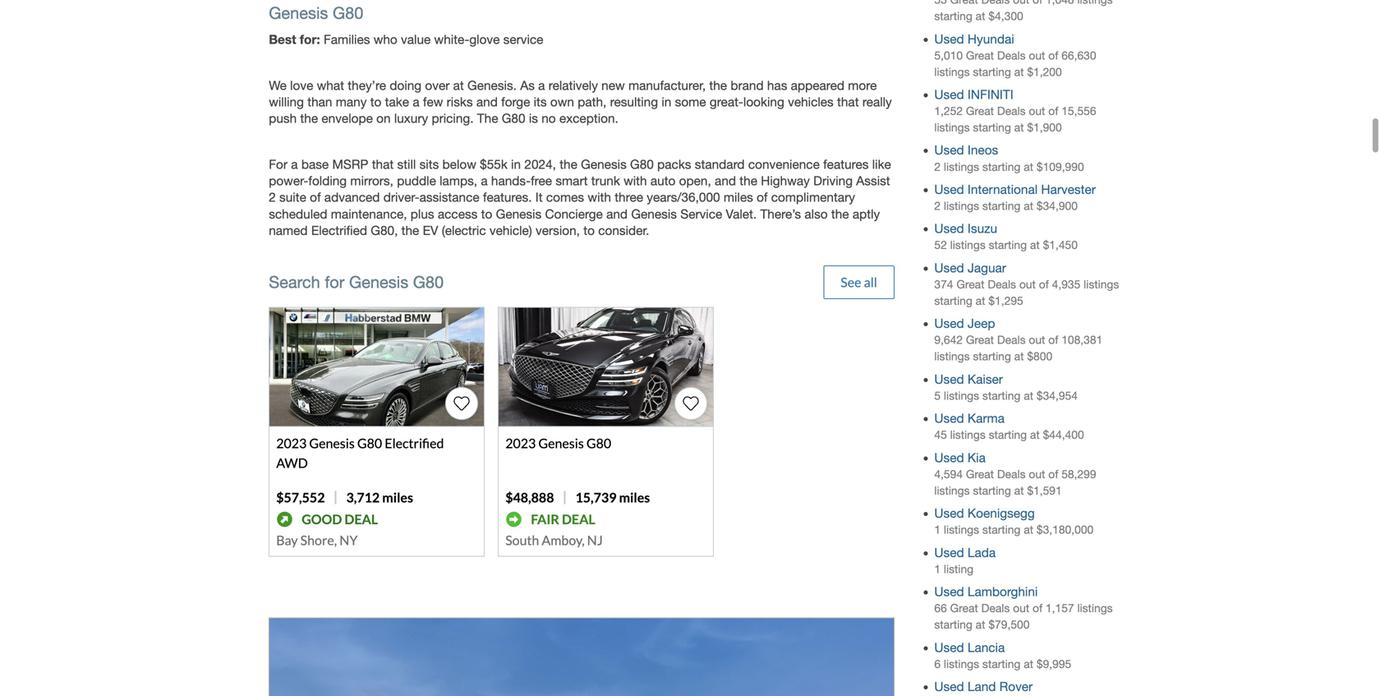 Task type: vqa. For each thing, say whether or not it's contained in the screenshot.
"to" within the "We love what they're doing over at Genesis. As a relatively new manufacturer, the brand has appeared more willing than many to take a few risks and forge its own path, resulting in some great-looking vehicles that really push the envelope on luxury pricing. The G80 is no exception."
yes



Task type: locate. For each thing, give the bounding box(es) containing it.
starting up kaiser
[[973, 350, 1012, 363]]

used kia
[[935, 450, 986, 465]]

1 horizontal spatial that
[[838, 95, 859, 109]]

of up there's
[[757, 190, 768, 205]]

advanced
[[324, 190, 380, 205]]

deal down 3,712
[[345, 511, 378, 527]]

5,010 great deals out of 66,630 listings starting at
[[935, 49, 1097, 78]]

best
[[269, 31, 296, 47]]

1
[[935, 523, 941, 536], [935, 562, 941, 576]]

listings inside the used isuzu 52 listings starting at $1,450
[[951, 239, 986, 252]]

used inside used kaiser 5 listings starting at $34,954
[[935, 372, 965, 387]]

for:
[[300, 31, 320, 47]]

g80 inside we love what they're doing over at genesis. as a relatively new manufacturer, the brand has appeared more willing than many to take a few risks and forge its own path, resulting in some great-looking vehicles that really push the envelope on luxury pricing. the g80 is no exception.
[[502, 111, 526, 126]]

trunk
[[592, 174, 620, 188]]

used lancia link
[[935, 640, 1005, 655]]

listings down 'used kaiser' link
[[944, 389, 980, 402]]

used inside "used ineos 2 listings starting at $109,990"
[[935, 143, 965, 158]]

genesis inside 2023 genesis g80 electrified awd
[[309, 435, 355, 451]]

used inside the used isuzu 52 listings starting at $1,450
[[935, 221, 965, 236]]

used lada 1 listing
[[935, 545, 996, 576]]

with down trunk
[[588, 190, 611, 205]]

starting up international
[[983, 160, 1021, 173]]

1 inside used lada 1 listing
[[935, 562, 941, 576]]

at down koenigsegg
[[1024, 523, 1034, 536]]

genesis g80
[[269, 3, 364, 22]]

some
[[675, 95, 707, 109]]

manufacturer,
[[629, 78, 706, 93]]

2 1 from the top
[[935, 562, 941, 576]]

0 vertical spatial and
[[477, 95, 498, 109]]

listings up used isuzu link
[[944, 199, 980, 212]]

used for used koenigsegg 1 listings starting at $3,180,000
[[935, 506, 965, 521]]

7 used from the top
[[935, 316, 965, 331]]

0 horizontal spatial with
[[588, 190, 611, 205]]

at left $44,400 at the right bottom of the page
[[1031, 428, 1040, 441]]

listings up used lada link
[[944, 523, 980, 536]]

as
[[520, 78, 535, 93]]

of for used infiniti
[[1049, 104, 1059, 118]]

folding
[[309, 174, 347, 188]]

scheduled
[[269, 207, 328, 221]]

features.
[[483, 190, 532, 205]]

1 horizontal spatial in
[[662, 95, 672, 109]]

open,
[[679, 174, 712, 188]]

out up the $1,200
[[1029, 49, 1046, 62]]

14 used from the top
[[935, 640, 965, 655]]

search for genesis g80
[[269, 272, 444, 292]]

11 used from the top
[[935, 506, 965, 521]]

luxury
[[394, 111, 428, 126]]

out up $1,591
[[1029, 468, 1046, 481]]

1 vertical spatial that
[[372, 157, 394, 172]]

of inside the 5,010 great deals out of 66,630 listings starting at
[[1049, 49, 1059, 62]]

used for used ineos 2 listings starting at $109,990
[[935, 143, 965, 158]]

great inside 66 great deals out of 1,157 listings starting at
[[951, 602, 979, 615]]

at inside we love what they're doing over at genesis. as a relatively new manufacturer, the brand has appeared more willing than many to take a few risks and forge its own path, resulting in some great-looking vehicles that really push the envelope on luxury pricing. the g80 is no exception.
[[453, 78, 464, 93]]

2023 for 2023 genesis g80 electrified awd
[[276, 435, 307, 451]]

great down kia
[[967, 468, 995, 481]]

0 horizontal spatial electrified
[[311, 223, 367, 238]]

service
[[504, 32, 544, 47]]

at inside used kaiser 5 listings starting at $34,954
[[1024, 389, 1034, 402]]

2 up used isuzu link
[[935, 199, 941, 212]]

power-
[[269, 174, 309, 188]]

ny
[[340, 532, 358, 548]]

starting inside 53 great deals out of 1,048 listings starting at
[[935, 9, 973, 23]]

we
[[269, 78, 287, 93]]

listings inside used lancia 6 listings starting at $9,995
[[944, 657, 980, 671]]

great for lamborghini
[[951, 602, 979, 615]]

1 horizontal spatial deal
[[562, 511, 596, 527]]

starting
[[935, 9, 973, 23], [973, 65, 1012, 78], [973, 121, 1012, 134], [983, 160, 1021, 173], [983, 199, 1021, 212], [989, 239, 1027, 252], [935, 294, 973, 307], [973, 350, 1012, 363], [983, 389, 1021, 402], [989, 428, 1027, 441], [973, 484, 1012, 497], [983, 523, 1021, 536], [935, 618, 973, 631], [983, 657, 1021, 671]]

of for used jeep
[[1049, 333, 1059, 347]]

used for used isuzu 52 listings starting at $1,450
[[935, 221, 965, 236]]

a left few
[[413, 95, 420, 109]]

0 vertical spatial that
[[838, 95, 859, 109]]

1 vertical spatial and
[[715, 174, 736, 188]]

land
[[968, 679, 997, 694]]

1 left listing
[[935, 562, 941, 576]]

used inside used lada 1 listing
[[935, 545, 965, 560]]

service
[[681, 207, 723, 221]]

that down 'more'
[[838, 95, 859, 109]]

2 deal from the left
[[562, 511, 596, 527]]

1 vertical spatial in
[[511, 157, 521, 172]]

listings right 1,048
[[1078, 0, 1113, 6]]

1 vertical spatial electrified
[[385, 435, 444, 451]]

used koenigsegg 1 listings starting at $3,180,000
[[935, 506, 1094, 536]]

that up 'mirrors,' on the top
[[372, 157, 394, 172]]

deals up $1,295
[[988, 278, 1017, 291]]

used for used karma 45 listings starting at $44,400
[[935, 411, 965, 426]]

used for used jaguar
[[935, 260, 965, 275]]

used up "6" on the bottom right of the page
[[935, 640, 965, 655]]

great for jaguar
[[957, 278, 985, 291]]

great right 66
[[951, 602, 979, 615]]

used karma 45 listings starting at $44,400
[[935, 411, 1085, 441]]

at left "$1,900" on the right top of the page
[[1015, 121, 1025, 134]]

for
[[325, 272, 345, 292]]

used inside used koenigsegg 1 listings starting at $3,180,000
[[935, 506, 965, 521]]

three
[[615, 190, 644, 205]]

white-
[[434, 32, 470, 47]]

1 up used lada link
[[935, 523, 941, 536]]

harvester
[[1042, 182, 1096, 197]]

listings inside 374 great deals out of 4,935 listings starting at
[[1084, 278, 1120, 291]]

at up the lancia at the bottom of page
[[976, 618, 986, 631]]

that
[[838, 95, 859, 109], [372, 157, 394, 172]]

at inside used lancia 6 listings starting at $9,995
[[1024, 657, 1034, 671]]

at inside 374 great deals out of 4,935 listings starting at
[[976, 294, 986, 307]]

starting inside used kaiser 5 listings starting at $34,954
[[983, 389, 1021, 402]]

12 used from the top
[[935, 545, 965, 560]]

deals down infiniti
[[998, 104, 1026, 118]]

of inside 1,252 great deals out of 15,556 listings starting at
[[1049, 104, 1059, 118]]

15 used from the top
[[935, 679, 965, 694]]

at left the $1,200
[[1015, 65, 1025, 78]]

listings inside 4,594 great deals out of 58,299 listings starting at
[[935, 484, 970, 497]]

great inside 9,642 great deals out of 108,381 listings starting at
[[967, 333, 995, 347]]

deals inside 374 great deals out of 4,935 listings starting at
[[988, 278, 1017, 291]]

and
[[477, 95, 498, 109], [715, 174, 736, 188], [607, 207, 628, 221]]

named
[[269, 223, 308, 238]]

features
[[824, 157, 869, 172]]

starting down kaiser
[[983, 389, 1021, 402]]

g80 up auto
[[630, 157, 654, 172]]

has
[[768, 78, 788, 93]]

3 used from the top
[[935, 143, 965, 158]]

listings
[[1078, 0, 1113, 6], [935, 65, 970, 78], [935, 121, 970, 134], [944, 160, 980, 173], [944, 199, 980, 212], [951, 239, 986, 252], [1084, 278, 1120, 291], [935, 350, 970, 363], [944, 389, 980, 402], [951, 428, 986, 441], [935, 484, 970, 497], [944, 523, 980, 536], [1078, 602, 1113, 615], [944, 657, 980, 671]]

they're
[[348, 78, 386, 93]]

out inside 9,642 great deals out of 108,381 listings starting at
[[1029, 333, 1046, 347]]

0 horizontal spatial miles
[[382, 489, 413, 505]]

of up $800
[[1049, 333, 1059, 347]]

1 horizontal spatial with
[[624, 174, 647, 188]]

used
[[935, 31, 965, 46], [935, 87, 965, 102], [935, 143, 965, 158], [935, 182, 965, 197], [935, 221, 965, 236], [935, 260, 965, 275], [935, 316, 965, 331], [935, 372, 965, 387], [935, 411, 965, 426], [935, 450, 965, 465], [935, 506, 965, 521], [935, 545, 965, 560], [935, 584, 965, 599], [935, 640, 965, 655], [935, 679, 965, 694]]

starting up the ineos
[[973, 121, 1012, 134]]

out inside 4,594 great deals out of 58,299 listings starting at
[[1029, 468, 1046, 481]]

58,299
[[1062, 468, 1097, 481]]

out up $1,295
[[1020, 278, 1036, 291]]

in up hands-
[[511, 157, 521, 172]]

starting down 53
[[935, 9, 973, 23]]

0 vertical spatial with
[[624, 174, 647, 188]]

0 horizontal spatial to
[[370, 95, 382, 109]]

$48,888
[[506, 489, 554, 505]]

really
[[863, 95, 892, 109]]

starting inside the 5,010 great deals out of 66,630 listings starting at
[[973, 65, 1012, 78]]

great inside 374 great deals out of 4,935 listings starting at
[[957, 278, 985, 291]]

out up "$1,900" on the right top of the page
[[1029, 104, 1046, 118]]

genesis up 3,712
[[309, 435, 355, 451]]

base
[[302, 157, 329, 172]]

$57,552
[[276, 489, 325, 505]]

deals up koenigsegg
[[998, 468, 1026, 481]]

2 used from the top
[[935, 87, 965, 102]]

$9,995
[[1037, 657, 1072, 671]]

1 for used lada
[[935, 562, 941, 576]]

starting down international
[[983, 199, 1021, 212]]

used up 1,252
[[935, 87, 965, 102]]

used up 4,594
[[935, 450, 965, 465]]

great inside 1,252 great deals out of 15,556 listings starting at
[[967, 104, 995, 118]]

jaguar
[[968, 260, 1007, 275]]

lamps,
[[440, 174, 478, 188]]

willing
[[269, 95, 304, 109]]

few
[[423, 95, 443, 109]]

used inside used international harvester 2 listings starting at $34,900
[[935, 182, 965, 197]]

genesis up vehicle)
[[496, 207, 542, 221]]

0 vertical spatial 1
[[935, 523, 941, 536]]

in down manufacturer,
[[662, 95, 672, 109]]

deals for used jaguar
[[988, 278, 1017, 291]]

0 vertical spatial electrified
[[311, 223, 367, 238]]

1 vertical spatial 1
[[935, 562, 941, 576]]

used international harvester 2 listings starting at $34,900
[[935, 182, 1096, 212]]

1 deal from the left
[[345, 511, 378, 527]]

of for used jaguar
[[1040, 278, 1049, 291]]

out inside the 5,010 great deals out of 66,630 listings starting at
[[1029, 49, 1046, 62]]

on
[[377, 111, 391, 126]]

used for used lada 1 listing
[[935, 545, 965, 560]]

at left $1,591
[[1015, 484, 1025, 497]]

g80 down forge
[[502, 111, 526, 126]]

deals for used infiniti
[[998, 104, 1026, 118]]

1 used from the top
[[935, 31, 965, 46]]

374
[[935, 278, 954, 291]]

auto
[[651, 174, 676, 188]]

2 horizontal spatial miles
[[724, 190, 754, 205]]

2 left suite
[[269, 190, 276, 205]]

9 used from the top
[[935, 411, 965, 426]]

deals inside 9,642 great deals out of 108,381 listings starting at
[[998, 333, 1026, 347]]

0 horizontal spatial in
[[511, 157, 521, 172]]

miles right 3,712
[[382, 489, 413, 505]]

10 used from the top
[[935, 450, 965, 465]]

forge
[[501, 95, 530, 109]]

deals for used jeep
[[998, 333, 1026, 347]]

of up "$1,900" on the right top of the page
[[1049, 104, 1059, 118]]

out for jeep
[[1029, 333, 1046, 347]]

used up 5 on the right of the page
[[935, 372, 965, 387]]

used up 66
[[935, 584, 965, 599]]

2 horizontal spatial and
[[715, 174, 736, 188]]

listings right 4,935
[[1084, 278, 1120, 291]]

66,630
[[1062, 49, 1097, 62]]

starting inside used koenigsegg 1 listings starting at $3,180,000
[[983, 523, 1021, 536]]

great right 53
[[951, 0, 979, 6]]

miles up 'valet.' at right top
[[724, 190, 754, 205]]

$34,900
[[1037, 199, 1078, 212]]

miles right the 15,739
[[619, 489, 650, 505]]

still
[[397, 157, 416, 172]]

at inside "used ineos 2 listings starting at $109,990"
[[1024, 160, 1034, 173]]

4 used from the top
[[935, 182, 965, 197]]

deals inside 66 great deals out of 1,157 listings starting at
[[982, 602, 1010, 615]]

$800
[[1028, 350, 1053, 363]]

1 horizontal spatial miles
[[619, 489, 650, 505]]

0 horizontal spatial and
[[477, 95, 498, 109]]

used jeep link
[[935, 316, 996, 331]]

2 horizontal spatial to
[[584, 223, 595, 238]]

of for used hyundai
[[1049, 49, 1059, 62]]

g80 down ev
[[413, 272, 444, 292]]

at left $1,450
[[1031, 239, 1040, 252]]

listings down 4,594
[[935, 484, 970, 497]]

starting up used koenigsegg link
[[973, 484, 1012, 497]]

of up the $1,200
[[1049, 49, 1059, 62]]

complimentary
[[772, 190, 856, 205]]

2024 honda accord hybrid image
[[269, 618, 895, 696]]

listings inside used international harvester 2 listings starting at $34,900
[[944, 199, 980, 212]]

starting inside 66 great deals out of 1,157 listings starting at
[[935, 618, 973, 631]]

great for jeep
[[967, 333, 995, 347]]

2023 genesis g80 electrified awd image
[[270, 308, 484, 426]]

used up 52
[[935, 221, 965, 236]]

used for used land rover
[[935, 679, 965, 694]]

6 used from the top
[[935, 260, 965, 275]]

used left the ineos
[[935, 143, 965, 158]]

resulting
[[610, 95, 658, 109]]

deals for used lamborghini
[[982, 602, 1010, 615]]

in inside for a base msrp that still sits below $55k in 2024, the genesis g80 packs standard convenience features like power-folding mirrors, puddle lamps, a hands-free smart trunk with auto open, and the highway driving assist 2 suite of advanced driver-assistance features. it comes with three years/36,000 miles of complimentary scheduled maintenance, plus access to genesis concierge and genesis service valet. there's also the aptly named electrified g80, the ev (electric vehicle) version, to consider.
[[511, 157, 521, 172]]

13 used from the top
[[935, 584, 965, 599]]

used for used hyundai
[[935, 31, 965, 46]]

at inside used karma 45 listings starting at $44,400
[[1031, 428, 1040, 441]]

genesis up 'for:'
[[269, 3, 328, 22]]

at left the "$9,995"
[[1024, 657, 1034, 671]]

that inside we love what they're doing over at genesis. as a relatively new manufacturer, the brand has appeared more willing than many to take a few risks and forge its own path, resulting in some great-looking vehicles that really push the envelope on luxury pricing. the g80 is no exception.
[[838, 95, 859, 109]]

deals inside the 5,010 great deals out of 66,630 listings starting at
[[998, 49, 1026, 62]]

starting down koenigsegg
[[983, 523, 1021, 536]]

2 inside "used ineos 2 listings starting at $109,990"
[[935, 160, 941, 173]]

listings inside 53 great deals out of 1,048 listings starting at
[[1078, 0, 1113, 6]]

deals
[[982, 0, 1010, 6], [998, 49, 1026, 62], [998, 104, 1026, 118], [988, 278, 1017, 291], [998, 333, 1026, 347], [998, 468, 1026, 481], [982, 602, 1010, 615]]

used inside used karma 45 listings starting at $44,400
[[935, 411, 965, 426]]

own
[[551, 95, 574, 109]]

used up the 9,642
[[935, 316, 965, 331]]

1,048
[[1046, 0, 1075, 6]]

miles for 2023 genesis g80
[[619, 489, 650, 505]]

used for used kaiser 5 listings starting at $34,954
[[935, 372, 965, 387]]

15,556
[[1062, 104, 1097, 118]]

of inside 66 great deals out of 1,157 listings starting at
[[1033, 602, 1043, 615]]

used isuzu 52 listings starting at $1,450
[[935, 221, 1078, 252]]

2 vertical spatial to
[[584, 223, 595, 238]]

$55k
[[480, 157, 508, 172]]

great inside the 5,010 great deals out of 66,630 listings starting at
[[967, 49, 995, 62]]

listings inside the 5,010 great deals out of 66,630 listings starting at
[[935, 65, 970, 78]]

deals down hyundai
[[998, 49, 1026, 62]]

used up 45
[[935, 411, 965, 426]]

appeared
[[791, 78, 845, 93]]

1 1 from the top
[[935, 523, 941, 536]]

the down than
[[300, 111, 318, 126]]

out inside 53 great deals out of 1,048 listings starting at
[[1014, 0, 1030, 6]]

used up 374
[[935, 260, 965, 275]]

shore,
[[301, 532, 337, 548]]

starting inside "used ineos 2 listings starting at $109,990"
[[983, 160, 1021, 173]]

listings down 1,252
[[935, 121, 970, 134]]

2023 inside 2023 genesis g80 electrified awd
[[276, 435, 307, 451]]

used down "6" on the bottom right of the page
[[935, 679, 965, 694]]

deals down lamborghini
[[982, 602, 1010, 615]]

out inside 66 great deals out of 1,157 listings starting at
[[1014, 602, 1030, 615]]

g80,
[[371, 223, 398, 238]]

deals inside 1,252 great deals out of 15,556 listings starting at
[[998, 104, 1026, 118]]

starting inside 9,642 great deals out of 108,381 listings starting at
[[973, 350, 1012, 363]]

used for used lamborghini
[[935, 584, 965, 599]]

deals down $1,295
[[998, 333, 1026, 347]]

a down $55k
[[481, 174, 488, 188]]

suite
[[279, 190, 306, 205]]

lada
[[968, 545, 996, 560]]

0 vertical spatial to
[[370, 95, 382, 109]]

0 horizontal spatial 2023
[[276, 435, 307, 451]]

out for hyundai
[[1029, 49, 1046, 62]]

0 horizontal spatial that
[[372, 157, 394, 172]]

and down standard
[[715, 174, 736, 188]]

1 horizontal spatial and
[[607, 207, 628, 221]]

of left 1,048
[[1033, 0, 1043, 6]]

1 inside used koenigsegg 1 listings starting at $3,180,000
[[935, 523, 941, 536]]

with up three
[[624, 174, 647, 188]]

out for lamborghini
[[1014, 602, 1030, 615]]

listings down the 5,010
[[935, 65, 970, 78]]

electrified up 3,712 miles
[[385, 435, 444, 451]]

deal for nj
[[562, 511, 596, 527]]

deals up $4,300
[[982, 0, 1010, 6]]

used up used isuzu link
[[935, 182, 965, 197]]

the
[[710, 78, 727, 93], [300, 111, 318, 126], [560, 157, 578, 172], [740, 174, 758, 188], [832, 207, 850, 221], [402, 223, 419, 238]]

used up listing
[[935, 545, 965, 560]]

g80 inside 2023 genesis g80 electrified awd
[[357, 435, 382, 451]]

great down used jaguar link
[[957, 278, 985, 291]]

at up used international harvester link at right top
[[1024, 160, 1034, 173]]

5 used from the top
[[935, 221, 965, 236]]

starting down karma
[[989, 428, 1027, 441]]

0 horizontal spatial deal
[[345, 511, 378, 527]]

highway
[[761, 174, 810, 188]]

4,594 great deals out of 58,299 listings starting at
[[935, 468, 1097, 497]]

search
[[269, 272, 320, 292]]

g80 up 3,712
[[357, 435, 382, 451]]

of inside 4,594 great deals out of 58,299 listings starting at
[[1049, 468, 1059, 481]]

great down jeep
[[967, 333, 995, 347]]

1,252
[[935, 104, 963, 118]]

miles for 2023 genesis g80 electrified awd
[[382, 489, 413, 505]]

all
[[864, 274, 878, 290]]

at
[[976, 9, 986, 23], [1015, 65, 1025, 78], [453, 78, 464, 93], [1015, 121, 1025, 134], [1024, 160, 1034, 173], [1024, 199, 1034, 212], [1031, 239, 1040, 252], [976, 294, 986, 307], [1015, 350, 1025, 363], [1024, 389, 1034, 402], [1031, 428, 1040, 441], [1015, 484, 1025, 497], [1024, 523, 1034, 536], [976, 618, 986, 631], [1024, 657, 1034, 671]]

2 2023 from the left
[[506, 435, 536, 451]]

listings inside 1,252 great deals out of 15,556 listings starting at
[[935, 121, 970, 134]]

great down used hyundai link
[[967, 49, 995, 62]]

6
[[935, 657, 941, 671]]

at left $34,954
[[1024, 389, 1034, 402]]

listings inside used karma 45 listings starting at $44,400
[[951, 428, 986, 441]]

deals inside 4,594 great deals out of 58,299 listings starting at
[[998, 468, 1026, 481]]

deals inside 53 great deals out of 1,048 listings starting at
[[982, 0, 1010, 6]]

of left "1,157"
[[1033, 602, 1043, 615]]

more
[[848, 78, 877, 93]]

1 horizontal spatial electrified
[[385, 435, 444, 451]]

1 horizontal spatial to
[[481, 207, 493, 221]]

listings inside used kaiser 5 listings starting at $34,954
[[944, 389, 980, 402]]

listings right "1,157"
[[1078, 602, 1113, 615]]

of inside 9,642 great deals out of 108,381 listings starting at
[[1049, 333, 1059, 347]]

miles
[[724, 190, 754, 205], [382, 489, 413, 505], [619, 489, 650, 505]]

used inside used lancia 6 listings starting at $9,995
[[935, 640, 965, 655]]

2 down the used ineos link
[[935, 160, 941, 173]]

out inside 1,252 great deals out of 15,556 listings starting at
[[1029, 104, 1046, 118]]

8 used from the top
[[935, 372, 965, 387]]

miles inside for a base msrp that still sits below $55k in 2024, the genesis g80 packs standard convenience features like power-folding mirrors, puddle lamps, a hands-free smart trunk with auto open, and the highway driving assist 2 suite of advanced driver-assistance features. it comes with three years/36,000 miles of complimentary scheduled maintenance, plus access to genesis concierge and genesis service valet. there's also the aptly named electrified g80, the ev (electric vehicle) version, to consider.
[[724, 190, 754, 205]]

great inside 4,594 great deals out of 58,299 listings starting at
[[967, 468, 995, 481]]

the
[[477, 111, 498, 126]]

at up used hyundai link
[[976, 9, 986, 23]]

at inside 1,252 great deals out of 15,556 listings starting at
[[1015, 121, 1025, 134]]

0 vertical spatial in
[[662, 95, 672, 109]]

1 horizontal spatial 2023
[[506, 435, 536, 451]]

international
[[968, 182, 1038, 197]]

years/36,000
[[647, 190, 720, 205]]

1 2023 from the left
[[276, 435, 307, 451]]

of inside 374 great deals out of 4,935 listings starting at
[[1040, 278, 1049, 291]]

out inside 374 great deals out of 4,935 listings starting at
[[1020, 278, 1036, 291]]

and up consider.
[[607, 207, 628, 221]]

used down 4,594
[[935, 506, 965, 521]]



Task type: describe. For each thing, give the bounding box(es) containing it.
smart
[[556, 174, 588, 188]]

2 inside for a base msrp that still sits below $55k in 2024, the genesis g80 packs standard convenience features like power-folding mirrors, puddle lamps, a hands-free smart trunk with auto open, and the highway driving assist 2 suite of advanced driver-assistance features. it comes with three years/36,000 miles of complimentary scheduled maintenance, plus access to genesis concierge and genesis service valet. there's also the aptly named electrified g80, the ev (electric vehicle) version, to consider.
[[269, 190, 276, 205]]

msrp
[[332, 157, 369, 172]]

great inside 53 great deals out of 1,048 listings starting at
[[951, 0, 979, 6]]

the left ev
[[402, 223, 419, 238]]

listings inside used koenigsegg 1 listings starting at $3,180,000
[[944, 523, 980, 536]]

1,157
[[1046, 602, 1075, 615]]

at inside the 5,010 great deals out of 66,630 listings starting at
[[1015, 65, 1025, 78]]

plus
[[411, 207, 434, 221]]

lamborghini
[[968, 584, 1038, 599]]

no
[[542, 111, 556, 126]]

2023 genesis g80
[[506, 435, 612, 451]]

listings inside 66 great deals out of 1,157 listings starting at
[[1078, 602, 1113, 615]]

374 great deals out of 4,935 listings starting at
[[935, 278, 1120, 307]]

kaiser
[[968, 372, 1004, 387]]

genesis up trunk
[[581, 157, 627, 172]]

great for infiniti
[[967, 104, 995, 118]]

15,739 miles
[[576, 489, 650, 505]]

4,935
[[1053, 278, 1081, 291]]

version,
[[536, 223, 580, 238]]

2023 genesis g80 electrified awd
[[276, 435, 444, 471]]

used lada link
[[935, 545, 996, 560]]

bay
[[276, 532, 298, 548]]

out for infiniti
[[1029, 104, 1046, 118]]

used for used kia
[[935, 450, 965, 465]]

at inside the used isuzu 52 listings starting at $1,450
[[1031, 239, 1040, 252]]

mirrors,
[[350, 174, 394, 188]]

hands-
[[491, 174, 531, 188]]

108,381
[[1062, 333, 1103, 347]]

starting inside used lancia 6 listings starting at $9,995
[[983, 657, 1021, 671]]

karma
[[968, 411, 1005, 426]]

at inside 9,642 great deals out of 108,381 listings starting at
[[1015, 350, 1025, 363]]

at inside 53 great deals out of 1,048 listings starting at
[[976, 9, 986, 23]]

used for used lancia 6 listings starting at $9,995
[[935, 640, 965, 655]]

deals for used hyundai
[[998, 49, 1026, 62]]

used international harvester link
[[935, 182, 1096, 197]]

the up "great-"
[[710, 78, 727, 93]]

1 vertical spatial to
[[481, 207, 493, 221]]

of for used lamborghini
[[1033, 602, 1043, 615]]

and inside we love what they're doing over at genesis. as a relatively new manufacturer, the brand has appeared more willing than many to take a few risks and forge its own path, resulting in some great-looking vehicles that really push the envelope on luxury pricing. the g80 is no exception.
[[477, 95, 498, 109]]

the right the also
[[832, 207, 850, 221]]

take
[[385, 95, 409, 109]]

deal for ny
[[345, 511, 378, 527]]

53 great deals out of 1,048 listings starting at
[[935, 0, 1113, 23]]

1 for used koenigsegg
[[935, 523, 941, 536]]

used for used jeep
[[935, 316, 965, 331]]

we love what they're doing over at genesis. as a relatively new manufacturer, the brand has appeared more willing than many to take a few risks and forge its own path, resulting in some great-looking vehicles that really push the envelope on luxury pricing. the g80 is no exception.
[[269, 78, 892, 126]]

a right for
[[291, 157, 298, 172]]

starting inside 374 great deals out of 4,935 listings starting at
[[935, 294, 973, 307]]

used for used international harvester 2 listings starting at $34,900
[[935, 182, 965, 197]]

out for jaguar
[[1020, 278, 1036, 291]]

jeep
[[968, 316, 996, 331]]

at inside used koenigsegg 1 listings starting at $3,180,000
[[1024, 523, 1034, 536]]

of for used kia
[[1049, 468, 1059, 481]]

looking
[[744, 95, 785, 109]]

starting inside used international harvester 2 listings starting at $34,900
[[983, 199, 1021, 212]]

starting inside the used isuzu 52 listings starting at $1,450
[[989, 239, 1027, 252]]

love
[[290, 78, 313, 93]]

ev
[[423, 223, 438, 238]]

g80 up 'families'
[[333, 3, 364, 22]]

listings inside "used ineos 2 listings starting at $109,990"
[[944, 160, 980, 173]]

for
[[269, 157, 288, 172]]

used land rover
[[935, 679, 1033, 694]]

like
[[873, 157, 892, 172]]

5,010
[[935, 49, 963, 62]]

2023 for 2023 genesis g80
[[506, 435, 536, 451]]

used ineos 2 listings starting at $109,990
[[935, 143, 1085, 173]]

used infiniti
[[935, 87, 1014, 102]]

fair deal
[[531, 511, 596, 527]]

glove
[[470, 32, 500, 47]]

2024,
[[525, 157, 556, 172]]

2 vertical spatial and
[[607, 207, 628, 221]]

used for used infiniti
[[935, 87, 965, 102]]

out for kia
[[1029, 468, 1046, 481]]

used land rover link
[[935, 679, 1033, 694]]

$109,990
[[1037, 160, 1085, 173]]

genesis right for at the left top of page
[[349, 272, 409, 292]]

52
[[935, 239, 948, 252]]

used ineos link
[[935, 143, 999, 158]]

great-
[[710, 95, 744, 109]]

genesis up $48,888
[[539, 435, 584, 451]]

66 great deals out of 1,157 listings starting at
[[935, 602, 1113, 631]]

great for hyundai
[[967, 49, 995, 62]]

2 inside used international harvester 2 listings starting at $34,900
[[935, 199, 941, 212]]

$1,591
[[1028, 484, 1063, 497]]

66
[[935, 602, 948, 615]]

isuzu
[[968, 221, 998, 236]]

nj
[[587, 532, 603, 548]]

starting inside 4,594 great deals out of 58,299 listings starting at
[[973, 484, 1012, 497]]

1,252 great deals out of 15,556 listings starting at
[[935, 104, 1097, 134]]

great for kia
[[967, 468, 995, 481]]

2023 genesis g80 image
[[499, 308, 714, 426]]

(electric
[[442, 223, 486, 238]]

genesis.
[[468, 78, 517, 93]]

vehicles
[[788, 95, 834, 109]]

3,712
[[346, 489, 380, 505]]

listings inside 9,642 great deals out of 108,381 listings starting at
[[935, 350, 970, 363]]

fair
[[531, 511, 560, 527]]

g80 up the 15,739
[[587, 435, 612, 451]]

used hyundai
[[935, 31, 1015, 46]]

its
[[534, 95, 547, 109]]

at inside used international harvester 2 listings starting at $34,900
[[1024, 199, 1034, 212]]

electrified inside 2023 genesis g80 electrified awd
[[385, 435, 444, 451]]

path,
[[578, 95, 607, 109]]

driving
[[814, 174, 853, 188]]

starting inside used karma 45 listings starting at $44,400
[[989, 428, 1027, 441]]

of inside 53 great deals out of 1,048 listings starting at
[[1033, 0, 1043, 6]]

$1,295
[[989, 294, 1024, 307]]

g80 inside for a base msrp that still sits below $55k in 2024, the genesis g80 packs standard convenience features like power-folding mirrors, puddle lamps, a hands-free smart trunk with auto open, and the highway driving assist 2 suite of advanced driver-assistance features. it comes with three years/36,000 miles of complimentary scheduled maintenance, plus access to genesis concierge and genesis service valet. there's also the aptly named electrified g80, the ev (electric vehicle) version, to consider.
[[630, 157, 654, 172]]

families
[[324, 32, 370, 47]]

a right as
[[539, 78, 545, 93]]

see
[[841, 274, 862, 290]]

of down folding
[[310, 190, 321, 205]]

valet.
[[726, 207, 757, 221]]

at inside 4,594 great deals out of 58,299 listings starting at
[[1015, 484, 1025, 497]]

that inside for a base msrp that still sits below $55k in 2024, the genesis g80 packs standard convenience features like power-folding mirrors, puddle lamps, a hands-free smart trunk with auto open, and the highway driving assist 2 suite of advanced driver-assistance features. it comes with three years/36,000 miles of complimentary scheduled maintenance, plus access to genesis concierge and genesis service valet. there's also the aptly named electrified g80, the ev (electric vehicle) version, to consider.
[[372, 157, 394, 172]]

the up smart
[[560, 157, 578, 172]]

rover
[[1000, 679, 1033, 694]]

for a base msrp that still sits below $55k in 2024, the genesis g80 packs standard convenience features like power-folding mirrors, puddle lamps, a hands-free smart trunk with auto open, and the highway driving assist 2 suite of advanced driver-assistance features. it comes with three years/36,000 miles of complimentary scheduled maintenance, plus access to genesis concierge and genesis service valet. there's also the aptly named electrified g80, the ev (electric vehicle) version, to consider.
[[269, 157, 892, 238]]

used kaiser link
[[935, 372, 1004, 387]]

good deal
[[302, 511, 378, 527]]

starting inside 1,252 great deals out of 15,556 listings starting at
[[973, 121, 1012, 134]]

$1,450
[[1044, 239, 1078, 252]]

value
[[401, 32, 431, 47]]

in inside we love what they're doing over at genesis. as a relatively new manufacturer, the brand has appeared more willing than many to take a few risks and forge its own path, resulting in some great-looking vehicles that really push the envelope on luxury pricing. the g80 is no exception.
[[662, 95, 672, 109]]

at inside 66 great deals out of 1,157 listings starting at
[[976, 618, 986, 631]]

deals for used kia
[[998, 468, 1026, 481]]

3,712 miles
[[346, 489, 413, 505]]

south
[[506, 532, 539, 548]]

used koenigsegg link
[[935, 506, 1035, 521]]

to inside we love what they're doing over at genesis. as a relatively new manufacturer, the brand has appeared more willing than many to take a few risks and forge its own path, resulting in some great-looking vehicles that really push the envelope on luxury pricing. the g80 is no exception.
[[370, 95, 382, 109]]

driver-
[[384, 190, 420, 205]]

used jaguar link
[[935, 260, 1007, 275]]

1 vertical spatial with
[[588, 190, 611, 205]]

envelope
[[322, 111, 373, 126]]

5
[[935, 389, 941, 402]]

used hyundai link
[[935, 31, 1015, 46]]

$44,400
[[1044, 428, 1085, 441]]

genesis down three
[[632, 207, 677, 221]]

the down standard
[[740, 174, 758, 188]]

electrified inside for a base msrp that still sits below $55k in 2024, the genesis g80 packs standard convenience features like power-folding mirrors, puddle lamps, a hands-free smart trunk with auto open, and the highway driving assist 2 suite of advanced driver-assistance features. it comes with three years/36,000 miles of complimentary scheduled maintenance, plus access to genesis concierge and genesis service valet. there's also the aptly named electrified g80, the ev (electric vehicle) version, to consider.
[[311, 223, 367, 238]]

assistance
[[420, 190, 480, 205]]



